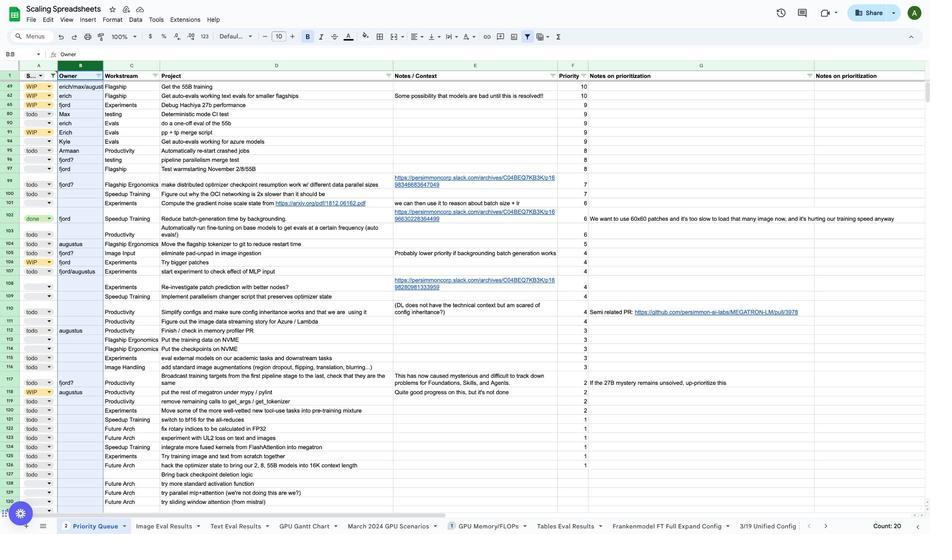 Task type: describe. For each thing, give the bounding box(es) containing it.
Font size field
[[272, 31, 290, 42]]

redo (⌘y) image
[[70, 33, 79, 41]]

1 move image from the left
[[1, 509, 4, 519]]

Zoom field
[[109, 31, 140, 44]]

share. adept ai labs. anyone in this group with the link can open image
[[855, 9, 863, 17]]

sheets home image
[[7, 6, 22, 22]]

star image
[[108, 5, 117, 14]]

document status: saved to drive. image
[[136, 5, 144, 14]]

fill color image
[[361, 30, 371, 41]]

text color image
[[344, 30, 354, 41]]

6 menu item from the left
[[126, 15, 146, 24]]

decrease decimal places image
[[173, 33, 182, 41]]

scroll left image
[[805, 522, 813, 530]]

none text field inside name box (⌘ + j) element
[[3, 50, 35, 59]]

italic (⌘i) image
[[317, 33, 326, 41]]

insert chart image
[[510, 33, 518, 41]]

decrease font size (⌘+shift+comma) image
[[261, 32, 270, 41]]

1 toolbar from the left
[[18, 519, 53, 534]]

add shortcut to drive image
[[122, 5, 131, 14]]

3 menu item from the left
[[57, 15, 77, 24]]

Rename text field
[[23, 3, 106, 13]]

name box (⌘ + j) element
[[3, 50, 43, 60]]

increase font size (⌘+shift+period) image
[[288, 32, 297, 41]]

scroll right image
[[822, 522, 830, 530]]

2 menu item from the left
[[40, 15, 57, 24]]

3 toolbar from the left
[[801, 519, 836, 534]]

show all comments image
[[797, 8, 808, 18]]



Task type: locate. For each thing, give the bounding box(es) containing it.
menu bar inside menu bar banner
[[23, 11, 223, 25]]

print (⌘p) image
[[84, 33, 92, 41]]

undo (⌘z) image
[[57, 33, 65, 41]]

menu bar
[[23, 11, 223, 25]]

Star checkbox
[[106, 3, 119, 16]]

record a loom image
[[16, 509, 26, 519]]

0 horizontal spatial toolbar
[[18, 519, 53, 534]]

all sheets image
[[36, 519, 50, 533]]

merge cells image
[[390, 33, 398, 41]]

toolbar
[[18, 519, 53, 534], [54, 519, 799, 534], [801, 519, 836, 534]]

add sheet image
[[22, 522, 30, 530]]

bold (⌘b) image
[[304, 33, 312, 41]]

Menus field
[[11, 30, 54, 42]]

None text field
[[61, 50, 930, 61]]

move image
[[1, 509, 4, 519], [4, 509, 7, 519]]

strikethrough (⌘+shift+x) image
[[330, 33, 339, 41]]

select merge type image
[[399, 31, 404, 34]]

hide the menus (ctrl+shift+f) image
[[907, 33, 916, 41]]

4 menu item from the left
[[77, 15, 100, 24]]

1 horizontal spatial toolbar
[[54, 519, 799, 534]]

2 toolbar from the left
[[54, 519, 799, 534]]

borders image
[[375, 30, 385, 42]]

font list. default (arial) selected. option
[[220, 30, 243, 42]]

Font size text field
[[272, 31, 286, 42]]

functions image
[[554, 30, 564, 42]]

1 menu item from the left
[[23, 15, 40, 24]]

9 menu item from the left
[[204, 15, 223, 24]]

application
[[0, 0, 930, 534]]

last edit was made 4 hours ago by hersh godse image
[[776, 8, 787, 18]]

main toolbar
[[53, 30, 566, 44]]

2 move image from the left
[[4, 509, 7, 519]]

5 menu item from the left
[[100, 15, 126, 24]]

insert link (⌘k) image
[[483, 33, 492, 41]]

menu bar banner
[[0, 0, 930, 534]]

None text field
[[3, 50, 35, 59]]

7 menu item from the left
[[146, 15, 167, 24]]

remove filter image
[[523, 33, 532, 41]]

quick sharing actions image
[[892, 12, 896, 26]]

increase decimal places image
[[187, 33, 195, 41]]

paint format image
[[97, 33, 106, 41]]

Zoom text field
[[110, 31, 130, 43]]

2 horizontal spatial toolbar
[[801, 519, 836, 534]]

insert comment (⌘+option+m) image
[[496, 33, 505, 41]]

menu item
[[23, 15, 40, 24], [40, 15, 57, 24], [57, 15, 77, 24], [77, 15, 100, 24], [100, 15, 126, 24], [126, 15, 146, 24], [146, 15, 167, 24], [167, 15, 204, 24], [204, 15, 223, 24]]

8 menu item from the left
[[167, 15, 204, 24]]



Task type: vqa. For each thing, say whether or not it's contained in the screenshot.
4th menu item from left
yes



